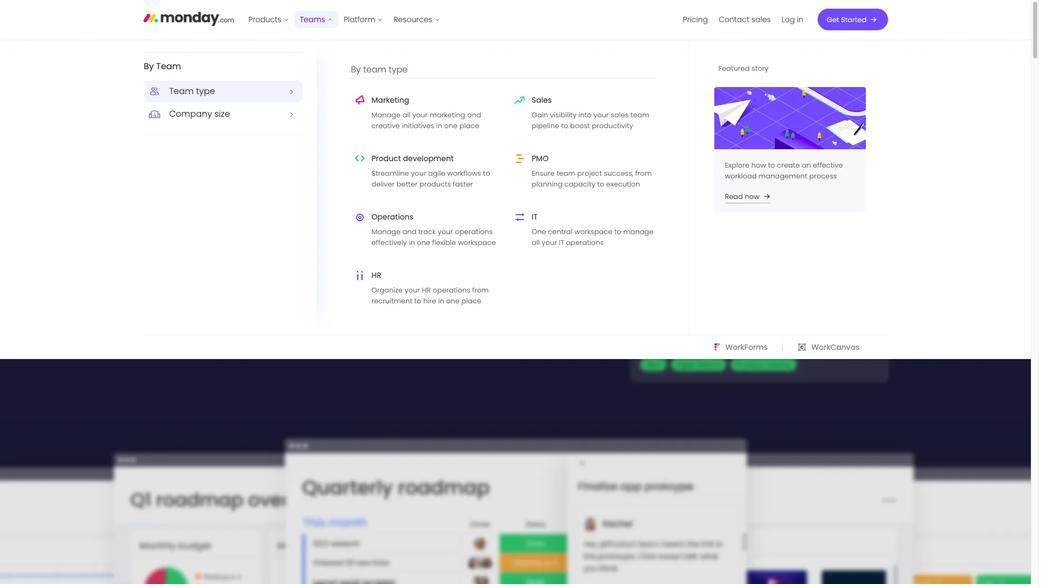Task type: locate. For each thing, give the bounding box(es) containing it.
1 vertical spatial marketing
[[726, 189, 763, 200]]

from
[[684, 167, 701, 178], [636, 169, 652, 179], [778, 241, 795, 252], [472, 286, 489, 296], [758, 326, 775, 337]]

it up 'one'
[[532, 212, 538, 223]]

it down central
[[559, 238, 564, 248]]

marketing up creative
[[372, 95, 409, 106]]

product down workforms
[[736, 359, 765, 370]]

1 vertical spatial one
[[417, 238, 430, 248]]

for left creative
[[317, 121, 366, 169]]

to right lead
[[701, 252, 708, 263]]

your down 'one'
[[542, 238, 557, 248]]

streamline for sales
[[684, 241, 721, 252]]

tasks
[[691, 189, 711, 200]]

14th
[[615, 45, 631, 58]]

better
[[397, 179, 418, 190], [701, 326, 722, 337]]

better inside the product development streamline your agile workflows to deliver better products faster
[[397, 179, 418, 190]]

marketing down by team type
[[375, 84, 410, 94]]

1 vertical spatial sales
[[611, 110, 629, 120]]

manage for operations
[[372, 227, 401, 237]]

type down elevate
[[389, 63, 408, 76]]

on left free
[[291, 308, 300, 318]]

1 horizontal spatial the
[[723, 241, 735, 252]]

teams for agile teams
[[697, 359, 721, 370]]

streamline inside sales crm streamline the sales cycle, from lead to close.
[[684, 241, 721, 252]]

2 list from the left
[[678, 0, 809, 39]]

from inside work management manage all aspects of work, from strategy to execution.
[[684, 167, 701, 178]]

time
[[274, 308, 289, 318]]

marketing inside marketing manage all your marketing and creative initiatives in one place
[[372, 95, 409, 106]]

pipeline
[[532, 121, 559, 131]]

boost
[[570, 121, 590, 131]]

your inside the product development streamline your agile workflows to deliver better products faster
[[411, 169, 426, 179]]

1 horizontal spatial streamline
[[684, 241, 721, 252]]

sales up productivity
[[611, 110, 629, 120]]

operations up hire
[[433, 286, 471, 296]]

by team type
[[351, 63, 408, 76]]

hr up organize
[[372, 270, 382, 281]]

sales
[[532, 95, 552, 106], [684, 225, 710, 239], [681, 274, 701, 285]]

operations for operations manage and track your operations effectively in one flexible workspace
[[372, 212, 414, 223]]

sales right contact
[[752, 14, 771, 25]]

one right initiatives
[[444, 121, 458, 131]]

and inside operations manage and track your operations effectively in one flexible workspace
[[403, 227, 417, 237]]

2 horizontal spatial teams
[[767, 359, 792, 370]]

read now link
[[725, 191, 773, 204]]

it
[[532, 212, 538, 223], [559, 238, 564, 248]]

1 horizontal spatial teams
[[697, 359, 721, 370]]

cycle,
[[757, 241, 776, 252]]

from inside hr organize your hr operations from recruitment to hire in one place
[[472, 286, 489, 296]]

platform link
[[338, 11, 388, 28]]

0 vertical spatial better
[[397, 179, 418, 190]]

0 horizontal spatial cookies
[[44, 84, 70, 94]]

list
[[0, 0, 1031, 585], [678, 0, 809, 39]]

product teams
[[736, 359, 792, 370]]

creative
[[372, 121, 400, 131]]

0 horizontal spatial workspace
[[458, 238, 496, 248]]

the left best
[[141, 84, 152, 94]]

1
[[321, 45, 324, 58]]

1 horizontal spatial our
[[361, 84, 373, 94]]

teams right agile
[[697, 359, 721, 370]]

products,
[[724, 326, 756, 337]]

team down until
[[363, 63, 387, 76]]

1 vertical spatial workspace
[[458, 238, 496, 248]]

designed for work.
[[143, 121, 468, 169]]

all inside it one central workspace to manage all your it operations
[[532, 238, 540, 248]]

it one central workspace to manage all your it operations
[[532, 212, 654, 248]]

0 horizontal spatial our
[[222, 84, 234, 94]]

place up workflows
[[460, 121, 479, 131]]

your up initiatives
[[413, 110, 428, 120]]

1 vertical spatial place
[[462, 296, 481, 307]]

products
[[249, 14, 282, 25], [631, 112, 669, 124]]

team inside pmo ensure team project success, from planning capacity to execution
[[557, 169, 576, 179]]

in right initiatives
[[436, 121, 442, 131]]

manage inside marketing manage all your marketing and creative initiatives in one place
[[372, 110, 401, 120]]

streamline up 'deliver'
[[372, 169, 409, 179]]

2 our from the left
[[361, 84, 373, 94]]

dialog containing we use cookies to ensure you have the best experience on our site, to analyze traffic, and enhance our marketing activities.
[[0, 71, 1031, 108]]

1 vertical spatial streamline
[[684, 241, 721, 252]]

tools,
[[373, 214, 404, 231]]

by down left on the top
[[351, 63, 361, 76]]

to right the site, at the left top
[[251, 84, 258, 94]]

all right accept at top
[[888, 84, 897, 95]]

2 vertical spatial sales
[[737, 241, 755, 252]]

0 vertical spatial one
[[444, 121, 458, 131]]

faster
[[453, 179, 473, 190]]

your inside "the platform where all your processes, tools, and teams work together, powered by monday products."
[[278, 214, 304, 231]]

0 vertical spatial workspace
[[575, 227, 613, 237]]

0 vertical spatial streamline
[[372, 169, 409, 179]]

sales left ops
[[681, 274, 701, 285]]

operations down process
[[825, 189, 867, 200]]

the up close.
[[723, 241, 735, 252]]

0 horizontal spatial now
[[685, 45, 704, 58]]

to
[[72, 84, 79, 94], [251, 84, 258, 94], [672, 112, 680, 124], [561, 121, 568, 131], [768, 160, 775, 171], [733, 167, 740, 178], [483, 169, 490, 179], [597, 179, 605, 190], [615, 227, 622, 237], [701, 252, 708, 263], [414, 296, 422, 307], [715, 337, 722, 348]]

0 horizontal spatial marketing
[[372, 95, 409, 106]]

workspace right flexible
[[458, 238, 496, 248]]

in right log
[[797, 14, 804, 25]]

operations inside operations manage and track your operations effectively in one flexible workspace
[[372, 212, 414, 223]]

1 horizontal spatial on
[[291, 308, 300, 318]]

main submenu element
[[0, 39, 1031, 359]]

manage down work
[[684, 156, 713, 167]]

all inside work management manage all aspects of work, from strategy to execution.
[[715, 156, 723, 167]]

streamline for product
[[372, 169, 409, 179]]

0 vertical spatial place
[[460, 121, 479, 131]]

for for built
[[229, 160, 277, 208]]

1 horizontal spatial marketing
[[726, 189, 763, 200]]

operations down central
[[566, 238, 604, 248]]

marketing inside dialog
[[375, 84, 410, 94]]

to inside dev ship better products, from concept to launch.
[[715, 337, 722, 348]]

0 vertical spatial type
[[389, 63, 408, 76]]

for up where in the left top of the page
[[229, 160, 277, 208]]

team
[[156, 60, 181, 73], [169, 85, 194, 98]]

0 vertical spatial manage
[[372, 110, 401, 120]]

0 horizontal spatial products
[[249, 14, 282, 25]]

1 horizontal spatial marketing
[[430, 110, 465, 120]]

1 vertical spatial marketing
[[430, 110, 465, 120]]

to inside work management manage all aspects of work, from strategy to execution.
[[733, 167, 740, 178]]

built
[[143, 160, 221, 208]]

streamline up lead
[[684, 241, 721, 252]]

better inside dev ship better products, from concept to launch.
[[701, 326, 722, 337]]

log in
[[782, 14, 804, 25]]

read
[[725, 192, 743, 202]]

your up flexible
[[438, 227, 453, 237]]

enhance
[[328, 84, 359, 94]]

list inside main "element"
[[678, 0, 809, 39]]

to down aspects
[[733, 167, 740, 178]]

to down project at top right
[[597, 179, 605, 190]]

manage up effectively
[[372, 227, 401, 237]]

on right experience
[[211, 84, 220, 94]]

teams down workforms
[[767, 359, 792, 370]]

now inside read now link
[[745, 192, 760, 202]]

for
[[317, 121, 366, 169], [229, 160, 277, 208]]

designed
[[143, 121, 309, 169]]

0 vertical spatial marketing
[[372, 95, 409, 106]]

place inside marketing manage all your marketing and creative initiatives in one place
[[460, 121, 479, 131]]

marketing down the workload
[[726, 189, 763, 200]]

1 vertical spatial the
[[723, 241, 735, 252]]

sales left cycle,
[[737, 241, 755, 252]]

1 horizontal spatial workspace
[[575, 227, 613, 237]]

hr
[[372, 270, 382, 281], [422, 286, 431, 296]]

marketing inside marketing manage all your marketing and creative initiatives in one place
[[430, 110, 465, 120]]

better right 'deliver'
[[397, 179, 418, 190]]

your inside operations manage and track your operations effectively in one flexible workspace
[[438, 227, 453, 237]]

0 vertical spatial products
[[249, 14, 282, 25]]

0 vertical spatial sales
[[532, 95, 552, 106]]

1 list from the left
[[0, 0, 1031, 585]]

0 vertical spatial marketing
[[375, 84, 410, 94]]

central
[[548, 227, 573, 237]]

1 vertical spatial product
[[736, 359, 765, 370]]

sales up lead
[[684, 225, 710, 239]]

one right hire
[[446, 296, 460, 307]]

close.
[[710, 252, 730, 263]]

workload
[[725, 171, 757, 182]]

products up wm white image
[[631, 112, 669, 124]]

all inside "the platform where all your processes, tools, and teams work together, powered by monday products."
[[262, 214, 275, 231]]

hr up hire
[[422, 286, 431, 296]]

workspace inside operations manage and track your operations effectively in one flexible workspace
[[458, 238, 496, 248]]

by
[[286, 236, 300, 253]]

to left hire
[[414, 296, 422, 307]]

sales inside sales crm streamline the sales cycle, from lead to close.
[[684, 225, 710, 239]]

1 vertical spatial manage
[[684, 156, 713, 167]]

1 horizontal spatial for
[[317, 121, 366, 169]]

your inside marketing manage all your marketing and creative initiatives in one place
[[413, 110, 428, 120]]

manage up creative
[[372, 110, 401, 120]]

read now
[[725, 192, 760, 202]]

0 vertical spatial now
[[685, 45, 704, 58]]

0 horizontal spatial better
[[397, 179, 418, 190]]

by team
[[144, 60, 181, 73]]

marketing up initiatives
[[430, 110, 465, 120]]

ensure
[[81, 84, 105, 94]]

cookies right accept at top
[[899, 84, 927, 95]]

we
[[16, 84, 27, 94]]

1 vertical spatial better
[[701, 326, 722, 337]]

product inside the product development streamline your agile workflows to deliver better products faster
[[372, 153, 401, 164]]

0 vertical spatial operations
[[455, 227, 493, 237]]

now for read
[[745, 192, 760, 202]]

operations inside operations manage and track your operations effectively in one flexible workspace
[[455, 227, 493, 237]]

pricing
[[683, 14, 708, 25]]

cookies inside button
[[899, 84, 927, 95]]

0 horizontal spatial teams
[[434, 214, 472, 231]]

everyone.
[[286, 160, 460, 208]]

manage
[[624, 227, 654, 237]]

to left "launch."
[[715, 337, 722, 348]]

0 vertical spatial on
[[211, 84, 220, 94]]

by
[[144, 60, 154, 73], [351, 63, 361, 76]]

now
[[685, 45, 704, 58], [745, 192, 760, 202]]

our left the site, at the left top
[[222, 84, 234, 94]]

processes,
[[308, 214, 370, 231]]

product up 'deliver'
[[372, 153, 401, 164]]

in right effectively
[[409, 238, 415, 248]]

our right enhance at the left of the page
[[361, 84, 373, 94]]

teams
[[300, 14, 325, 25]]

contact
[[719, 14, 750, 25]]

workforms
[[726, 342, 768, 353]]

place right hire
[[462, 296, 481, 307]]

get started
[[827, 14, 867, 25]]

cookies for all
[[899, 84, 927, 95]]

streamline inside the product development streamline your agile workflows to deliver better products faster
[[372, 169, 409, 179]]

teams up flexible
[[434, 214, 472, 231]]

work
[[684, 140, 708, 154]]

on
[[211, 84, 220, 94], [291, 308, 300, 318]]

0 horizontal spatial product
[[372, 153, 401, 164]]

workspace right central
[[575, 227, 613, 237]]

1 vertical spatial it
[[559, 238, 564, 248]]

0 vertical spatial it
[[532, 212, 538, 223]]

operations up effectively
[[372, 212, 414, 223]]

sales up gain
[[532, 95, 552, 106]]

1 horizontal spatial now
[[745, 192, 760, 202]]

all
[[888, 84, 897, 95], [403, 110, 411, 120], [715, 156, 723, 167], [262, 214, 275, 231], [532, 238, 540, 248]]

2 vertical spatial one
[[446, 296, 460, 307]]

all up strategy
[[715, 156, 723, 167]]

execution
[[606, 179, 640, 190]]

accept all cookies
[[860, 84, 927, 95]]

now right read
[[745, 192, 760, 202]]

0 vertical spatial product
[[372, 153, 401, 164]]

1 vertical spatial operations
[[566, 238, 604, 248]]

work management manage all aspects of work, from strategy to execution.
[[684, 140, 781, 178]]

now left >
[[685, 45, 704, 58]]

your up productivity
[[594, 110, 609, 120]]

wm white image
[[641, 142, 675, 177]]

company size
[[169, 108, 230, 120]]

from inside dev ship better products, from concept to launch.
[[758, 326, 775, 337]]

workflows
[[447, 169, 481, 179]]

team up best
[[156, 60, 181, 73]]

the
[[141, 84, 152, 94], [723, 241, 735, 252]]

list containing pricing
[[678, 0, 809, 39]]

needed
[[195, 308, 222, 318]]

2 vertical spatial manage
[[372, 227, 401, 237]]

manage inside work management manage all aspects of work, from strategy to execution.
[[684, 156, 713, 167]]

0 horizontal spatial for
[[229, 160, 277, 208]]

from inside sales crm streamline the sales cycle, from lead to close.
[[778, 241, 795, 252]]

by up best
[[144, 60, 154, 73]]

operations inside it one central workspace to manage all your it operations
[[566, 238, 604, 248]]

1 horizontal spatial better
[[701, 326, 722, 337]]

in right hire
[[438, 296, 444, 307]]

1 vertical spatial now
[[745, 192, 760, 202]]

team up capacity
[[557, 169, 576, 179]]

0 vertical spatial sales
[[752, 14, 771, 25]]

type up company size
[[196, 85, 215, 98]]

to right workflows
[[483, 169, 490, 179]]

product for product development streamline your agile workflows to deliver better products faster
[[372, 153, 401, 164]]

to right how
[[768, 160, 775, 171]]

experience
[[171, 84, 210, 94]]

products left teams
[[249, 14, 282, 25]]

0 horizontal spatial marketing
[[375, 84, 410, 94]]

sales inside sales gain visibility into your sales team pipeline to boost productivity
[[611, 110, 629, 120]]

products inside main "element"
[[249, 14, 282, 25]]

dialog
[[0, 71, 1031, 108]]

by for by team
[[144, 60, 154, 73]]

to down visibility
[[561, 121, 568, 131]]

2 vertical spatial operations
[[433, 286, 471, 296]]

1 vertical spatial products
[[631, 112, 669, 124]]

0 horizontal spatial the
[[141, 84, 152, 94]]

0 horizontal spatial by
[[144, 60, 154, 73]]

workspace
[[575, 227, 613, 237], [458, 238, 496, 248]]

1 horizontal spatial hr
[[422, 286, 431, 296]]

cookies right the use
[[44, 84, 70, 94]]

1 vertical spatial operations
[[372, 212, 414, 223]]

streamline
[[372, 169, 409, 179], [684, 241, 721, 252]]

0 vertical spatial operations
[[825, 189, 867, 200]]

team right best
[[169, 85, 194, 98]]

sales for sales crm
[[684, 225, 710, 239]]

have
[[121, 84, 139, 94]]

team type
[[169, 85, 215, 98]]

0 horizontal spatial hr
[[372, 270, 382, 281]]

agile
[[428, 169, 445, 179]]

all down 'one'
[[532, 238, 540, 248]]

your up recruitment
[[405, 286, 420, 296]]

recruitment
[[372, 296, 413, 307]]

1 horizontal spatial product
[[736, 359, 765, 370]]

power
[[683, 112, 710, 124]]

type
[[389, 63, 408, 76], [196, 85, 215, 98]]

to left manage
[[615, 227, 622, 237]]

size
[[215, 108, 230, 120]]

0 horizontal spatial operations
[[372, 212, 414, 223]]

and inside "the platform where all your processes, tools, and teams work together, powered by monday products."
[[407, 214, 431, 231]]

one down track
[[417, 238, 430, 248]]

0 horizontal spatial streamline
[[372, 169, 409, 179]]

0 horizontal spatial type
[[196, 85, 215, 98]]

now for register
[[685, 45, 704, 58]]

better up concept
[[701, 326, 722, 337]]

0 vertical spatial the
[[141, 84, 152, 94]]

team up productivity
[[631, 110, 650, 120]]

sales inside sales gain visibility into your sales team pipeline to boost productivity
[[532, 95, 552, 106]]

your up 'by'
[[278, 214, 304, 231]]

1 vertical spatial sales
[[684, 225, 710, 239]]

blog image
[[714, 87, 866, 149]]

1 horizontal spatial operations
[[825, 189, 867, 200]]

to inside the product development streamline your agile workflows to deliver better products faster
[[483, 169, 490, 179]]

your down development
[[411, 169, 426, 179]]

success,
[[604, 169, 634, 179]]

operations up flexible
[[455, 227, 493, 237]]

to inside sales gain visibility into your sales team pipeline to boost productivity
[[561, 121, 568, 131]]

1 horizontal spatial cookies
[[899, 84, 927, 95]]

1 horizontal spatial products
[[631, 112, 669, 124]]

all up powered
[[262, 214, 275, 231]]

to inside pmo ensure team project success, from planning capacity to execution
[[597, 179, 605, 190]]

and inside marketing manage all your marketing and creative initiatives in one place
[[467, 110, 481, 120]]

into
[[579, 110, 592, 120]]

product
[[372, 153, 401, 164], [736, 359, 765, 370]]

marketing
[[372, 95, 409, 106], [726, 189, 763, 200]]

manage inside operations manage and track your operations effectively in one flexible workspace
[[372, 227, 401, 237]]

your
[[413, 110, 428, 120], [594, 110, 609, 120], [411, 169, 426, 179], [278, 214, 304, 231], [438, 227, 453, 237], [542, 238, 557, 248], [405, 286, 420, 296]]

contact sales button
[[714, 11, 777, 28]]

operations for operations
[[825, 189, 867, 200]]

all up initiatives
[[403, 110, 411, 120]]

1 horizontal spatial by
[[351, 63, 361, 76]]



Task type: describe. For each thing, give the bounding box(es) containing it.
1 vertical spatial type
[[196, 85, 215, 98]]

crm white image
[[641, 227, 675, 262]]

✨
[[431, 45, 442, 58]]

teams inside "the platform where all your processes, tools, and teams work together, powered by monday products."
[[434, 214, 472, 231]]

sales ops
[[681, 274, 717, 285]]

>
[[706, 45, 711, 58]]

0 vertical spatial team
[[156, 60, 181, 73]]

teams for product teams
[[767, 359, 792, 370]]

get started button
[[818, 9, 888, 30]]

2 vertical spatial sales
[[681, 274, 701, 285]]

how
[[752, 160, 766, 171]]

visibility
[[550, 110, 577, 120]]

products.
[[357, 236, 412, 253]]

teams link
[[295, 11, 338, 28]]

products to power every team
[[631, 112, 761, 124]]

accept all cookies button
[[851, 80, 936, 100]]

started
[[841, 14, 867, 25]]

where
[[222, 214, 258, 231]]

together,
[[174, 236, 227, 253]]

company
[[169, 108, 212, 120]]

products for products
[[249, 14, 282, 25]]

one inside hr organize your hr operations from recruitment to hire in one place
[[446, 296, 460, 307]]

one inside operations manage and track your operations effectively in one flexible workspace
[[417, 238, 430, 248]]

development
[[403, 153, 454, 164]]

products for products to power every team
[[631, 112, 669, 124]]

ops
[[703, 274, 717, 285]]

in inside marketing manage all your marketing and creative initiatives in one place
[[436, 121, 442, 131]]

plan
[[319, 308, 335, 318]]

1 horizontal spatial type
[[389, 63, 408, 76]]

monday.com logo image
[[143, 7, 234, 30]]

sales for sales
[[532, 95, 552, 106]]

resources
[[394, 14, 432, 25]]

no
[[143, 308, 153, 318]]

in inside the log in link
[[797, 14, 804, 25]]

one
[[532, 227, 546, 237]]

explore how to create an effective workload management process
[[725, 160, 843, 182]]

register now > link
[[646, 45, 711, 58]]

concept
[[684, 337, 713, 348]]

built for everyone.
[[143, 160, 460, 208]]

aspects
[[725, 156, 753, 167]]

project
[[578, 169, 602, 179]]

analyze
[[260, 84, 287, 94]]

for for designed
[[317, 121, 366, 169]]

your inside it one central workspace to manage all your it operations
[[542, 238, 557, 248]]

0 vertical spatial hr
[[372, 270, 382, 281]]

to left 'ensure'
[[72, 84, 79, 94]]

explore
[[725, 160, 750, 171]]

strategy
[[702, 167, 731, 178]]

1 vertical spatial team
[[169, 85, 194, 98]]

in inside hr organize your hr operations from recruitment to hire in one place
[[438, 296, 444, 307]]

register
[[646, 45, 683, 58]]

free
[[302, 308, 317, 318]]

1 horizontal spatial it
[[559, 238, 564, 248]]

lead
[[684, 252, 700, 263]]

site,
[[236, 84, 249, 94]]

in inside operations manage and track your operations effectively in one flexible workspace
[[409, 238, 415, 248]]

one inside marketing manage all your marketing and creative initiatives in one place
[[444, 121, 458, 131]]

operations manage and track your operations effectively in one flexible workspace
[[372, 212, 496, 248]]

process
[[810, 171, 837, 182]]

teams list item
[[295, 0, 338, 39]]

gain
[[532, 110, 548, 120]]

sales crm streamline the sales cycle, from lead to close.
[[684, 225, 795, 263]]

no credit card needed   ✦    unlimited time on free plan
[[143, 308, 335, 318]]

by for by team type
[[351, 63, 361, 76]]

sales inside button
[[752, 14, 771, 25]]

ship
[[684, 326, 699, 337]]

place inside hr organize your hr operations from recruitment to hire in one place
[[462, 296, 481, 307]]

1 our from the left
[[222, 84, 234, 94]]

you
[[107, 84, 119, 94]]

your inside hr organize your hr operations from recruitment to hire in one place
[[405, 286, 420, 296]]

hp asset dark bg image
[[0, 421, 1031, 585]]

marketing for marketing
[[726, 189, 763, 200]]

to inside it one central workspace to manage all your it operations
[[615, 227, 622, 237]]

all inside marketing manage all your marketing and creative initiatives in one place
[[403, 110, 411, 120]]

1 vertical spatial on
[[291, 308, 300, 318]]

conference
[[491, 45, 540, 58]]

effectively
[[372, 238, 407, 248]]

workcanvas link
[[797, 341, 860, 354]]

sales inside sales crm streamline the sales cycle, from lead to close.
[[737, 241, 755, 252]]

from inside pmo ensure team project success, from planning capacity to execution
[[636, 169, 652, 179]]

to inside hr organize your hr operations from recruitment to hire in one place
[[414, 296, 422, 307]]

the inside dialog
[[141, 84, 152, 94]]

work
[[143, 236, 171, 253]]

sales gain visibility into your sales team pipeline to boost productivity
[[532, 95, 650, 131]]

the inside sales crm streamline the sales cycle, from lead to close.
[[723, 241, 735, 252]]

featured story
[[719, 63, 769, 74]]

your inside sales gain visibility into your sales team pipeline to boost productivity
[[594, 110, 609, 120]]

main element
[[0, 0, 1031, 585]]

register now >
[[646, 45, 711, 58]]

team right every
[[738, 112, 761, 124]]

to inside sales crm streamline the sales cycle, from lead to close.
[[701, 252, 708, 263]]

month
[[326, 45, 356, 58]]

products
[[420, 179, 451, 190]]

dev
[[684, 310, 702, 324]]

our
[[445, 45, 460, 58]]

cookies for use
[[44, 84, 70, 94]]

crm
[[712, 225, 734, 239]]

screens
[[560, 45, 593, 58]]

to inside 'explore how to create an effective workload management process'
[[768, 160, 775, 171]]

story
[[752, 63, 769, 74]]

1 vertical spatial hr
[[422, 286, 431, 296]]

0 horizontal spatial it
[[532, 212, 538, 223]]

product development streamline your agile workflows to deliver better products faster
[[372, 153, 490, 190]]

1 month left until elevate ✨ our online conference hits screens dec 14th
[[321, 45, 633, 58]]

track
[[419, 227, 436, 237]]

product for product teams
[[736, 359, 765, 370]]

of
[[755, 156, 761, 167]]

✦
[[228, 308, 233, 318]]

an
[[802, 160, 811, 171]]

featured
[[719, 63, 750, 74]]

hits
[[542, 45, 557, 58]]

operations inside hr organize your hr operations from recruitment to hire in one place
[[433, 286, 471, 296]]

manage for marketing
[[372, 110, 401, 120]]

workspace inside it one central workspace to manage all your it operations
[[575, 227, 613, 237]]

dev ship better products, from concept to launch.
[[684, 310, 775, 348]]

planning
[[532, 179, 563, 190]]

team inside sales gain visibility into your sales team pipeline to boost productivity
[[631, 110, 650, 120]]

elevate
[[396, 45, 429, 58]]

launch.
[[724, 337, 749, 348]]

marketing for marketing manage all your marketing and creative initiatives in one place
[[372, 95, 409, 106]]

monday
[[304, 236, 354, 253]]

deliver
[[372, 179, 395, 190]]

list containing by team
[[0, 0, 1031, 585]]

card
[[177, 308, 193, 318]]

dev white image
[[641, 312, 675, 347]]

organize
[[372, 286, 403, 296]]

best
[[154, 84, 169, 94]]

r&d
[[646, 359, 661, 370]]

use
[[29, 84, 42, 94]]

to left power
[[672, 112, 680, 124]]

all inside button
[[888, 84, 897, 95]]

0 horizontal spatial on
[[211, 84, 220, 94]]

unlimited
[[239, 308, 272, 318]]

resources link
[[388, 11, 445, 28]]

accept
[[860, 84, 886, 95]]

hr organize your hr operations from recruitment to hire in one place
[[372, 270, 489, 307]]



Task type: vqa. For each thing, say whether or not it's contained in the screenshot.


